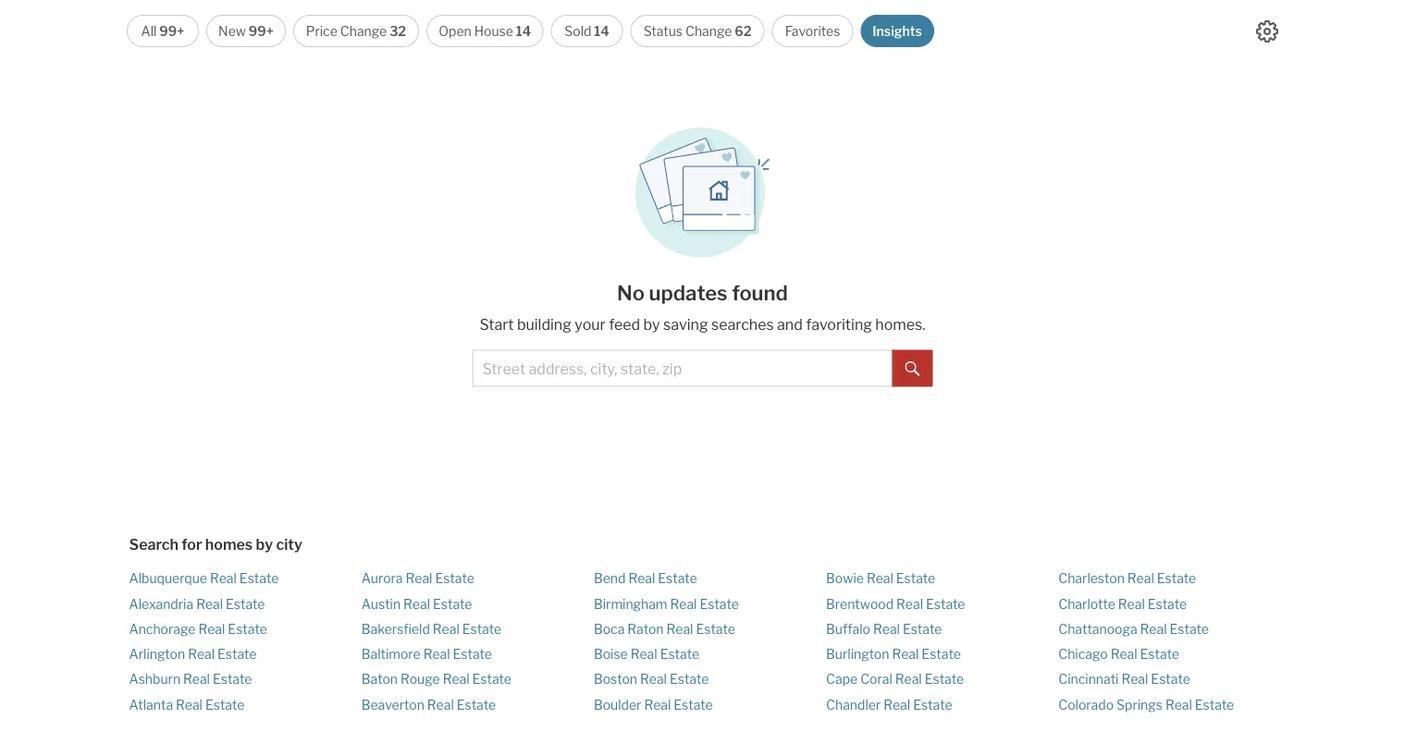 Task type: describe. For each thing, give the bounding box(es) containing it.
real for baltimore real estate
[[423, 647, 450, 663]]

real down birmingham real estate link
[[667, 622, 693, 637]]

anchorage real estate link
[[129, 622, 267, 637]]

estate for albuquerque real estate
[[239, 571, 279, 587]]

arlington real estate
[[129, 647, 257, 663]]

price
[[306, 23, 338, 39]]

start building your feed by saving searches and favoriting homes.
[[480, 316, 926, 334]]

boise
[[594, 647, 628, 663]]

feed
[[609, 316, 640, 334]]

chattanooga real estate link
[[1059, 622, 1209, 637]]

real for anchorage real estate
[[198, 622, 225, 637]]

rouge
[[401, 672, 440, 688]]

birmingham real estate link
[[594, 596, 739, 612]]

bowie real estate link
[[826, 571, 935, 587]]

real for bakersfield real estate
[[433, 622, 460, 637]]

burlington real estate link
[[826, 647, 961, 663]]

option group containing all
[[127, 15, 934, 47]]

bend
[[594, 571, 626, 587]]

searches
[[711, 316, 774, 334]]

springs
[[1117, 697, 1163, 713]]

bakersfield real estate
[[361, 622, 502, 637]]

colorado springs real estate
[[1059, 697, 1234, 713]]

colorado springs real estate link
[[1059, 697, 1234, 713]]

99+ for all 99+
[[159, 23, 184, 39]]

boston
[[594, 672, 637, 688]]

charleston
[[1059, 571, 1125, 587]]

brentwood
[[826, 596, 894, 612]]

charleston real estate link
[[1059, 571, 1196, 587]]

status
[[644, 23, 683, 39]]

brentwood real estate link
[[826, 596, 965, 612]]

real for bend real estate
[[628, 571, 655, 587]]

buffalo
[[826, 622, 870, 637]]

estate right springs
[[1195, 697, 1234, 713]]

estate for arlington real estate
[[217, 647, 257, 663]]

real for chandler real estate
[[884, 697, 910, 713]]

albuquerque real estate
[[129, 571, 279, 587]]

estate for boise real estate
[[660, 647, 699, 663]]

real for atlanta real estate
[[176, 697, 203, 713]]

albuquerque
[[129, 571, 207, 587]]

charlotte real estate
[[1059, 596, 1187, 612]]

New radio
[[206, 15, 286, 47]]

saving
[[663, 316, 708, 334]]

baltimore real estate link
[[361, 647, 492, 663]]

baton
[[361, 672, 398, 688]]

real for chicago real estate
[[1111, 647, 1137, 663]]

real for aurora real estate
[[406, 571, 432, 587]]

chandler real estate
[[826, 697, 952, 713]]

estate for charlotte real estate
[[1148, 596, 1187, 612]]

14 inside open house radio
[[516, 23, 531, 39]]

14 inside sold "option"
[[594, 23, 609, 39]]

real for cincinnati real estate
[[1122, 672, 1148, 688]]

estate for bakersfield real estate
[[462, 622, 502, 637]]

real for charlotte real estate
[[1118, 596, 1145, 612]]

anchorage
[[129, 622, 196, 637]]

Street address, city, state, zip search field
[[472, 350, 892, 387]]

homes
[[205, 536, 253, 554]]

open
[[439, 23, 472, 39]]

chattanooga real estate
[[1059, 622, 1209, 637]]

raton
[[628, 622, 664, 637]]

updates
[[649, 280, 728, 305]]

estate for brentwood real estate
[[926, 596, 965, 612]]

no
[[617, 280, 645, 305]]

austin real estate
[[361, 596, 472, 612]]

bowie
[[826, 571, 864, 587]]

Open House radio
[[426, 15, 543, 47]]

arlington
[[129, 647, 185, 663]]

albuquerque real estate link
[[129, 571, 279, 587]]

real for bowie real estate
[[867, 571, 893, 587]]

estate for burlington real estate
[[922, 647, 961, 663]]

boca
[[594, 622, 625, 637]]

real for buffalo real estate
[[873, 622, 900, 637]]

birmingham real estate
[[594, 596, 739, 612]]

austin
[[361, 596, 401, 612]]

estate for anchorage real estate
[[228, 622, 267, 637]]

estate for boston real estate
[[670, 672, 709, 688]]

boulder
[[594, 697, 641, 713]]

estate for cincinnati real estate
[[1151, 672, 1190, 688]]

all 99+
[[141, 23, 184, 39]]

real for alexandria real estate
[[196, 596, 223, 612]]

bend real estate
[[594, 571, 697, 587]]

real right rouge
[[443, 672, 470, 688]]

chicago
[[1059, 647, 1108, 663]]

real for arlington real estate
[[188, 647, 215, 663]]

cape coral real estate link
[[826, 672, 964, 688]]

cape
[[826, 672, 858, 688]]

atlanta
[[129, 697, 173, 713]]

austin real estate link
[[361, 596, 472, 612]]

Price Change radio
[[293, 15, 419, 47]]

estate for birmingham real estate
[[700, 596, 739, 612]]

burlington real estate
[[826, 647, 961, 663]]

chandler real estate link
[[826, 697, 952, 713]]

bakersfield
[[361, 622, 430, 637]]

brentwood real estate
[[826, 596, 965, 612]]

chicago real estate link
[[1059, 647, 1179, 663]]

open house 14
[[439, 23, 531, 39]]

new
[[218, 23, 246, 39]]

99+ for new 99+
[[249, 23, 274, 39]]

0 vertical spatial by
[[643, 316, 660, 334]]

baton rouge real estate link
[[361, 672, 512, 688]]

real down burlington real estate link
[[895, 672, 922, 688]]

charleston real estate
[[1059, 571, 1196, 587]]

boise real estate link
[[594, 647, 699, 663]]

chattanooga
[[1059, 622, 1137, 637]]



Task type: locate. For each thing, give the bounding box(es) containing it.
birmingham
[[594, 596, 667, 612]]

baton rouge real estate
[[361, 672, 512, 688]]

bowie real estate
[[826, 571, 935, 587]]

change inside option
[[685, 23, 732, 39]]

real for austin real estate
[[403, 596, 430, 612]]

real for boise real estate
[[631, 647, 657, 663]]

real up charlotte real estate
[[1128, 571, 1154, 587]]

cincinnati real estate
[[1059, 672, 1190, 688]]

change
[[340, 23, 387, 39], [685, 23, 732, 39]]

baltimore
[[361, 647, 421, 663]]

alexandria
[[129, 596, 193, 612]]

for
[[182, 536, 202, 554]]

bakersfield real estate link
[[361, 622, 502, 637]]

real for chattanooga real estate
[[1140, 622, 1167, 637]]

estate for beaverton real estate
[[457, 697, 496, 713]]

start
[[480, 316, 514, 334]]

status change 62
[[644, 23, 752, 39]]

estate down baton rouge real estate link
[[457, 697, 496, 713]]

bend real estate link
[[594, 571, 697, 587]]

estate up brentwood real estate link
[[896, 571, 935, 587]]

estate
[[239, 571, 279, 587], [435, 571, 474, 587], [658, 571, 697, 587], [896, 571, 935, 587], [1157, 571, 1196, 587], [226, 596, 265, 612], [433, 596, 472, 612], [700, 596, 739, 612], [926, 596, 965, 612], [1148, 596, 1187, 612], [228, 622, 267, 637], [462, 622, 502, 637], [696, 622, 735, 637], [903, 622, 942, 637], [1170, 622, 1209, 637], [217, 647, 257, 663], [453, 647, 492, 663], [660, 647, 699, 663], [922, 647, 961, 663], [1140, 647, 1179, 663], [213, 672, 252, 688], [472, 672, 512, 688], [670, 672, 709, 688], [925, 672, 964, 688], [1151, 672, 1190, 688], [205, 697, 245, 713], [457, 697, 496, 713], [674, 697, 713, 713], [913, 697, 952, 713], [1195, 697, 1234, 713]]

estate down anchorage real estate link
[[217, 647, 257, 663]]

anchorage real estate
[[129, 622, 267, 637]]

change for 32
[[340, 23, 387, 39]]

real up "boca raton real estate"
[[670, 596, 697, 612]]

1 horizontal spatial 99+
[[249, 23, 274, 39]]

real up chattanooga real estate
[[1118, 596, 1145, 612]]

change left '32'
[[340, 23, 387, 39]]

real up austin real estate link
[[406, 571, 432, 587]]

99+ inside new radio
[[249, 23, 274, 39]]

estate down brentwood real estate in the right of the page
[[903, 622, 942, 637]]

14 right sold
[[594, 23, 609, 39]]

search
[[129, 536, 179, 554]]

estate for chicago real estate
[[1140, 647, 1179, 663]]

real down boston real estate
[[644, 697, 671, 713]]

estate down cape coral real estate link
[[913, 697, 952, 713]]

real down anchorage real estate
[[188, 647, 215, 663]]

real up the cincinnati real estate
[[1111, 647, 1137, 663]]

estate for chattanooga real estate
[[1170, 622, 1209, 637]]

burlington
[[826, 647, 889, 663]]

estate up austin real estate link
[[435, 571, 474, 587]]

1 horizontal spatial by
[[643, 316, 660, 334]]

All radio
[[127, 15, 199, 47]]

estate for chandler real estate
[[913, 697, 952, 713]]

coral
[[860, 672, 892, 688]]

house
[[474, 23, 513, 39]]

2 99+ from the left
[[249, 23, 274, 39]]

1 horizontal spatial change
[[685, 23, 732, 39]]

boston real estate link
[[594, 672, 709, 688]]

estate up charlotte real estate link
[[1157, 571, 1196, 587]]

estate down the boston real estate link
[[674, 697, 713, 713]]

change inside radio
[[340, 23, 387, 39]]

submit search image
[[905, 362, 920, 377]]

real up springs
[[1122, 672, 1148, 688]]

estate down "ashburn real estate" link
[[205, 697, 245, 713]]

aurora
[[361, 571, 403, 587]]

new 99+
[[218, 23, 274, 39]]

estate down "boca raton real estate"
[[660, 647, 699, 663]]

chandler
[[826, 697, 881, 713]]

cincinnati
[[1059, 672, 1119, 688]]

Insights radio
[[861, 15, 934, 47]]

aurora real estate link
[[361, 571, 474, 587]]

estate down homes at left bottom
[[239, 571, 279, 587]]

14
[[516, 23, 531, 39], [594, 23, 609, 39]]

beaverton real estate link
[[361, 697, 496, 713]]

real for ashburn real estate
[[183, 672, 210, 688]]

62
[[735, 23, 752, 39]]

and
[[777, 316, 803, 334]]

estate down albuquerque real estate link
[[226, 596, 265, 612]]

0 horizontal spatial change
[[340, 23, 387, 39]]

search for homes by city
[[129, 536, 302, 554]]

real up 'buffalo real estate' link
[[896, 596, 923, 612]]

estate for boulder real estate
[[674, 697, 713, 713]]

estate up 'buffalo real estate' link
[[926, 596, 965, 612]]

insights
[[873, 23, 922, 39]]

no updates found
[[617, 280, 788, 305]]

found
[[732, 280, 788, 305]]

real down charlotte real estate
[[1140, 622, 1167, 637]]

alexandria real estate link
[[129, 596, 265, 612]]

99+ right new
[[249, 23, 274, 39]]

real for burlington real estate
[[892, 647, 919, 663]]

real up baltimore real estate link
[[433, 622, 460, 637]]

estate up colorado springs real estate link
[[1151, 672, 1190, 688]]

real down albuquerque real estate link
[[196, 596, 223, 612]]

estate up "boulder real estate" on the bottom of page
[[670, 672, 709, 688]]

real down baton rouge real estate
[[427, 697, 454, 713]]

Sold radio
[[551, 15, 623, 47]]

real for boston real estate
[[640, 672, 667, 688]]

buffalo real estate link
[[826, 622, 942, 637]]

estate down arlington real estate
[[213, 672, 252, 688]]

real down arlington real estate
[[183, 672, 210, 688]]

99+ inside all 'radio'
[[159, 23, 184, 39]]

2 14 from the left
[[594, 23, 609, 39]]

1 99+ from the left
[[159, 23, 184, 39]]

cape coral real estate
[[826, 672, 964, 688]]

estate down alexandria real estate
[[228, 622, 267, 637]]

change for 62
[[685, 23, 732, 39]]

real up burlington real estate link
[[873, 622, 900, 637]]

estate down burlington real estate link
[[925, 672, 964, 688]]

all
[[141, 23, 157, 39]]

favoriting
[[806, 316, 872, 334]]

Favorites radio
[[772, 15, 853, 47]]

real up baton rouge real estate link
[[423, 647, 450, 663]]

aurora real estate
[[361, 571, 474, 587]]

real down raton
[[631, 647, 657, 663]]

Status Change radio
[[630, 15, 765, 47]]

32
[[390, 23, 406, 39]]

real down aurora real estate link
[[403, 596, 430, 612]]

real for brentwood real estate
[[896, 596, 923, 612]]

estate for atlanta real estate
[[205, 697, 245, 713]]

homes.
[[875, 316, 926, 334]]

1 change from the left
[[340, 23, 387, 39]]

estate for alexandria real estate
[[226, 596, 265, 612]]

real up cape coral real estate link
[[892, 647, 919, 663]]

arlington real estate link
[[129, 647, 257, 663]]

estate for ashburn real estate
[[213, 672, 252, 688]]

estate for buffalo real estate
[[903, 622, 942, 637]]

city
[[276, 536, 302, 554]]

atlanta real estate
[[129, 697, 245, 713]]

change left 62
[[685, 23, 732, 39]]

favorites
[[785, 23, 840, 39]]

estate up boca raton real estate 'link'
[[700, 596, 739, 612]]

1 14 from the left
[[516, 23, 531, 39]]

alexandria real estate
[[129, 596, 265, 612]]

real down alexandria real estate
[[198, 622, 225, 637]]

0 horizontal spatial 99+
[[159, 23, 184, 39]]

real
[[210, 571, 237, 587], [406, 571, 432, 587], [628, 571, 655, 587], [867, 571, 893, 587], [1128, 571, 1154, 587], [196, 596, 223, 612], [403, 596, 430, 612], [670, 596, 697, 612], [896, 596, 923, 612], [1118, 596, 1145, 612], [198, 622, 225, 637], [433, 622, 460, 637], [667, 622, 693, 637], [873, 622, 900, 637], [1140, 622, 1167, 637], [188, 647, 215, 663], [423, 647, 450, 663], [631, 647, 657, 663], [892, 647, 919, 663], [1111, 647, 1137, 663], [183, 672, 210, 688], [443, 672, 470, 688], [640, 672, 667, 688], [895, 672, 922, 688], [1122, 672, 1148, 688], [176, 697, 203, 713], [427, 697, 454, 713], [644, 697, 671, 713], [884, 697, 910, 713], [1165, 697, 1192, 713]]

boca raton real estate
[[594, 622, 735, 637]]

estate for charleston real estate
[[1157, 571, 1196, 587]]

boise real estate
[[594, 647, 699, 663]]

by right feed
[[643, 316, 660, 334]]

cincinnati real estate link
[[1059, 672, 1190, 688]]

boston real estate
[[594, 672, 709, 688]]

real up boulder real estate link
[[640, 672, 667, 688]]

2 change from the left
[[685, 23, 732, 39]]

boca raton real estate link
[[594, 622, 735, 637]]

estate for austin real estate
[[433, 596, 472, 612]]

0 horizontal spatial by
[[256, 536, 273, 554]]

by left city on the left of the page
[[256, 536, 273, 554]]

real down cape coral real estate link
[[884, 697, 910, 713]]

estate for aurora real estate
[[435, 571, 474, 587]]

boulder real estate link
[[594, 697, 713, 713]]

building
[[517, 316, 572, 334]]

estate up baton rouge real estate link
[[453, 647, 492, 663]]

ashburn
[[129, 672, 180, 688]]

99+ right all
[[159, 23, 184, 39]]

real up brentwood real estate in the right of the page
[[867, 571, 893, 587]]

estate up cape coral real estate link
[[922, 647, 961, 663]]

estate down chattanooga real estate link
[[1140, 647, 1179, 663]]

0 horizontal spatial 14
[[516, 23, 531, 39]]

1 vertical spatial by
[[256, 536, 273, 554]]

estate down charlotte real estate
[[1170, 622, 1209, 637]]

real for birmingham real estate
[[670, 596, 697, 612]]

estate down birmingham real estate link
[[696, 622, 735, 637]]

estate up bakersfield real estate "link"
[[433, 596, 472, 612]]

real for boulder real estate
[[644, 697, 671, 713]]

estate up birmingham real estate link
[[658, 571, 697, 587]]

real up birmingham
[[628, 571, 655, 587]]

estate up beaverton real estate link
[[472, 672, 512, 688]]

estate up baltimore real estate link
[[462, 622, 502, 637]]

real right springs
[[1165, 697, 1192, 713]]

real down homes at left bottom
[[210, 571, 237, 587]]

your
[[575, 316, 606, 334]]

estate up chattanooga real estate link
[[1148, 596, 1187, 612]]

estate for bowie real estate
[[896, 571, 935, 587]]

baltimore real estate
[[361, 647, 492, 663]]

real for charleston real estate
[[1128, 571, 1154, 587]]

1 horizontal spatial 14
[[594, 23, 609, 39]]

estate for bend real estate
[[658, 571, 697, 587]]

beaverton
[[361, 697, 424, 713]]

real for beaverton real estate
[[427, 697, 454, 713]]

beaverton real estate
[[361, 697, 496, 713]]

option group
[[127, 15, 934, 47]]

real down "ashburn real estate" link
[[176, 697, 203, 713]]

14 right house
[[516, 23, 531, 39]]

charlotte
[[1059, 596, 1115, 612]]

estate for baltimore real estate
[[453, 647, 492, 663]]

real for albuquerque real estate
[[210, 571, 237, 587]]



Task type: vqa. For each thing, say whether or not it's contained in the screenshot.
Brentwood
yes



